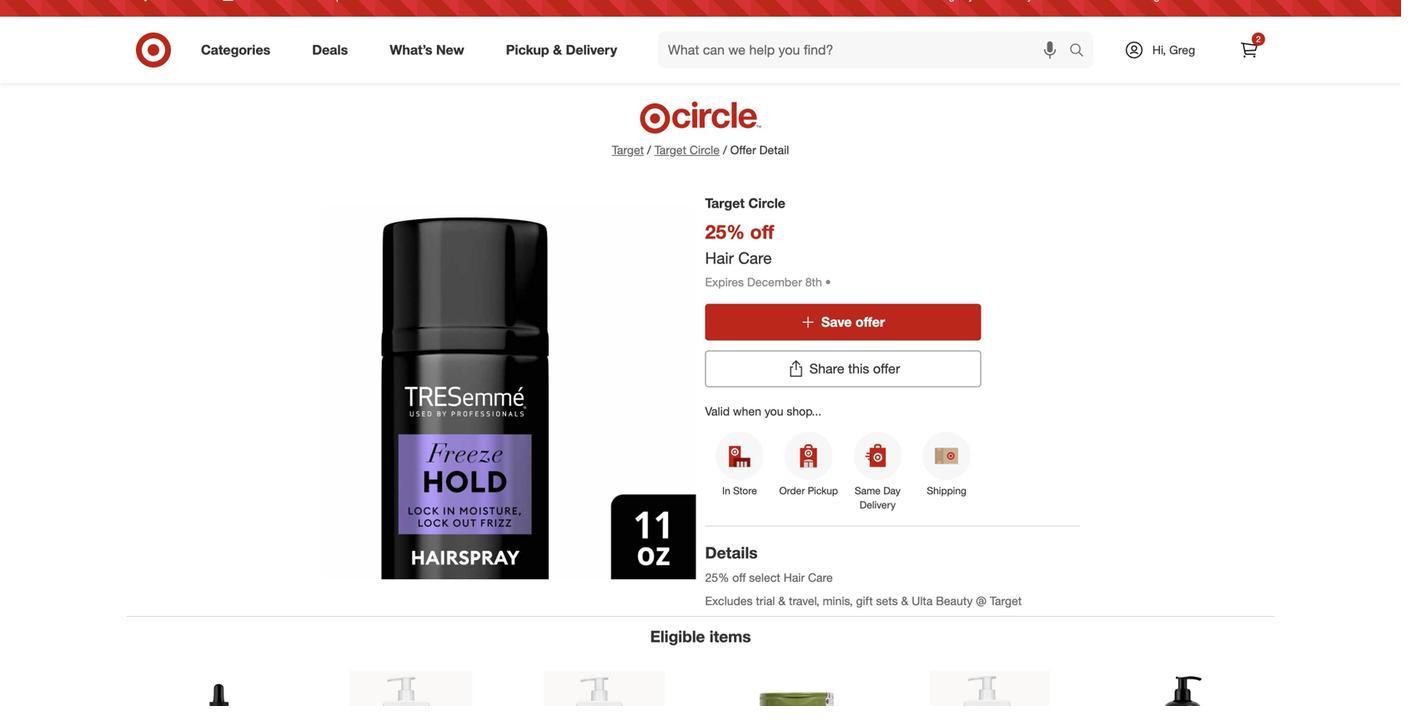 Task type: describe. For each thing, give the bounding box(es) containing it.
you
[[765, 404, 783, 419]]

shipping
[[927, 485, 967, 497]]

store
[[733, 485, 757, 497]]

ulta
[[912, 594, 933, 609]]

save
[[821, 314, 852, 330]]

0 horizontal spatial circle
[[690, 143, 720, 157]]

target circle logo image
[[637, 100, 764, 135]]

hair inside details 25% off select hair care
[[784, 571, 805, 585]]

target right target link
[[654, 143, 686, 157]]

eligible
[[650, 627, 705, 646]]

delivery for &
[[566, 42, 617, 58]]

greg
[[1169, 43, 1195, 57]]

1 horizontal spatial &
[[778, 594, 786, 609]]

share
[[810, 361, 844, 377]]

hi, greg
[[1153, 43, 1195, 57]]

2 link
[[1231, 32, 1268, 68]]

target right @ on the bottom of page
[[990, 594, 1022, 609]]

25% off hair care expires december 8th •
[[705, 220, 831, 289]]

target / target circle / offer detail
[[612, 143, 789, 157]]

target circle link
[[654, 142, 720, 158]]

same day delivery
[[855, 485, 901, 511]]

excludes trial & travel, minis, gift sets & ulta beauty @ target
[[705, 594, 1022, 609]]

target link
[[612, 143, 644, 157]]

eligible items
[[650, 627, 751, 646]]

2
[[1256, 34, 1261, 44]]

delivery for day
[[860, 499, 896, 511]]

same
[[855, 485, 881, 497]]

share this offer button
[[705, 351, 981, 387]]

new
[[436, 42, 464, 58]]

when
[[733, 404, 761, 419]]

deals
[[312, 42, 348, 58]]

1 / from the left
[[647, 143, 651, 157]]

care inside details 25% off select hair care
[[808, 571, 833, 585]]

travel,
[[789, 594, 820, 609]]

25% inside 25% off hair care expires december 8th •
[[705, 220, 745, 244]]

shop...
[[787, 404, 822, 419]]

0 vertical spatial pickup
[[506, 42, 549, 58]]

in
[[722, 485, 730, 497]]

order
[[779, 485, 805, 497]]

1 vertical spatial circle
[[748, 195, 785, 211]]

day
[[883, 485, 901, 497]]

save offer
[[821, 314, 885, 330]]

target down 'offer'
[[705, 195, 745, 211]]

valid
[[705, 404, 730, 419]]

0 horizontal spatial &
[[553, 42, 562, 58]]

What can we help you find? suggestions appear below search field
[[658, 32, 1073, 68]]

details
[[705, 543, 758, 562]]



Task type: vqa. For each thing, say whether or not it's contained in the screenshot.
featured products
no



Task type: locate. For each thing, give the bounding box(es) containing it.
1 horizontal spatial hair
[[784, 571, 805, 585]]

this
[[848, 361, 869, 377]]

pickup & delivery
[[506, 42, 617, 58]]

25% inside details 25% off select hair care
[[705, 571, 729, 585]]

1 horizontal spatial delivery
[[860, 499, 896, 511]]

1 horizontal spatial /
[[723, 143, 727, 157]]

•
[[825, 275, 831, 289]]

care
[[738, 248, 772, 268], [808, 571, 833, 585]]

0 vertical spatial 25%
[[705, 220, 745, 244]]

0 horizontal spatial pickup
[[506, 42, 549, 58]]

details 25% off select hair care
[[705, 543, 833, 585]]

pickup & delivery link
[[492, 32, 638, 68]]

/ right target link
[[647, 143, 651, 157]]

care inside 25% off hair care expires december 8th •
[[738, 248, 772, 268]]

1 vertical spatial delivery
[[860, 499, 896, 511]]

beauty
[[936, 594, 973, 609]]

items
[[710, 627, 751, 646]]

gift
[[856, 594, 873, 609]]

1 horizontal spatial circle
[[748, 195, 785, 211]]

offer right this
[[873, 361, 900, 377]]

what's new link
[[376, 32, 485, 68]]

0 horizontal spatial off
[[732, 571, 746, 585]]

1 vertical spatial pickup
[[808, 485, 838, 497]]

order pickup
[[779, 485, 838, 497]]

0 horizontal spatial hair
[[705, 248, 734, 268]]

what's new
[[390, 42, 464, 58]]

hair inside 25% off hair care expires december 8th •
[[705, 248, 734, 268]]

pickup right 'order'
[[808, 485, 838, 497]]

target left target circle 'button'
[[612, 143, 644, 157]]

1 vertical spatial offer
[[873, 361, 900, 377]]

1 25% from the top
[[705, 220, 745, 244]]

hi,
[[1153, 43, 1166, 57]]

1 horizontal spatial off
[[750, 220, 774, 244]]

search button
[[1062, 32, 1102, 72]]

valid when you shop...
[[705, 404, 822, 419]]

in store
[[722, 485, 757, 497]]

categories
[[201, 42, 270, 58]]

hair up travel,
[[784, 571, 805, 585]]

off
[[750, 220, 774, 244], [732, 571, 746, 585]]

expires
[[705, 275, 744, 289]]

search
[[1062, 43, 1102, 60]]

hair
[[705, 248, 734, 268], [784, 571, 805, 585]]

0 vertical spatial care
[[738, 248, 772, 268]]

off inside 25% off hair care expires december 8th •
[[750, 220, 774, 244]]

1 vertical spatial off
[[732, 571, 746, 585]]

care up travel,
[[808, 571, 833, 585]]

categories link
[[187, 32, 291, 68]]

0 horizontal spatial /
[[647, 143, 651, 157]]

circle
[[690, 143, 720, 157], [748, 195, 785, 211]]

target
[[612, 143, 644, 157], [654, 143, 686, 157], [705, 195, 745, 211], [990, 594, 1022, 609]]

excludes
[[705, 594, 753, 609]]

care up december
[[738, 248, 772, 268]]

detail
[[759, 143, 789, 157]]

what's
[[390, 42, 432, 58]]

select
[[749, 571, 780, 585]]

offer
[[730, 143, 756, 157]]

offer
[[856, 314, 885, 330], [873, 361, 900, 377]]

1 vertical spatial 25%
[[705, 571, 729, 585]]

hair up expires
[[705, 248, 734, 268]]

circle down target circle logo
[[690, 143, 720, 157]]

share this offer
[[810, 361, 900, 377]]

0 vertical spatial offer
[[856, 314, 885, 330]]

2 25% from the top
[[705, 571, 729, 585]]

target circle
[[705, 195, 785, 211]]

off up excludes
[[732, 571, 746, 585]]

0 vertical spatial circle
[[690, 143, 720, 157]]

0 vertical spatial hair
[[705, 248, 734, 268]]

pickup
[[506, 42, 549, 58], [808, 485, 838, 497]]

off inside details 25% off select hair care
[[732, 571, 746, 585]]

1 horizontal spatial pickup
[[808, 485, 838, 497]]

off down target circle
[[750, 220, 774, 244]]

pickup right new
[[506, 42, 549, 58]]

minis,
[[823, 594, 853, 609]]

circle up 25% off hair care expires december 8th •
[[748, 195, 785, 211]]

0 vertical spatial delivery
[[566, 42, 617, 58]]

offer right save
[[856, 314, 885, 330]]

deals link
[[298, 32, 369, 68]]

2 horizontal spatial &
[[901, 594, 909, 609]]

2 / from the left
[[723, 143, 727, 157]]

delivery
[[566, 42, 617, 58], [860, 499, 896, 511]]

0 horizontal spatial care
[[738, 248, 772, 268]]

target circle button
[[654, 142, 720, 158]]

8th
[[805, 275, 822, 289]]

@
[[976, 594, 987, 609]]

trial
[[756, 594, 775, 609]]

1 horizontal spatial care
[[808, 571, 833, 585]]

1 vertical spatial care
[[808, 571, 833, 585]]

0 vertical spatial off
[[750, 220, 774, 244]]

1 vertical spatial hair
[[784, 571, 805, 585]]

25% up excludes
[[705, 571, 729, 585]]

/
[[647, 143, 651, 157], [723, 143, 727, 157]]

sets
[[876, 594, 898, 609]]

/ left 'offer'
[[723, 143, 727, 157]]

0 horizontal spatial delivery
[[566, 42, 617, 58]]

save offer button
[[705, 304, 981, 341]]

delivery inside same day delivery
[[860, 499, 896, 511]]

&
[[553, 42, 562, 58], [778, 594, 786, 609], [901, 594, 909, 609]]

december
[[747, 275, 802, 289]]

25% down target circle
[[705, 220, 745, 244]]

25%
[[705, 220, 745, 244], [705, 571, 729, 585]]



